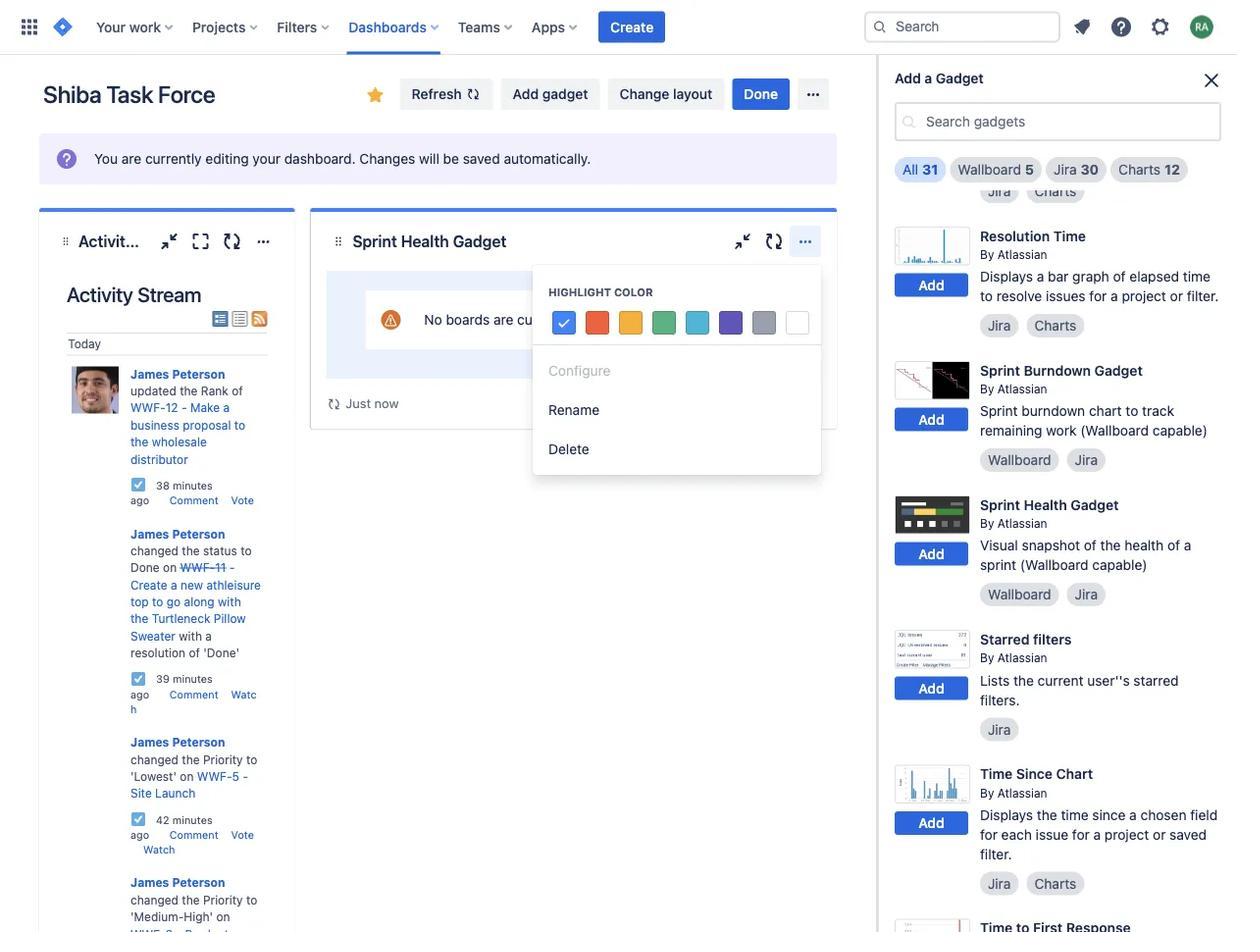 Task type: locate. For each thing, give the bounding box(es) containing it.
peterson inside james peterson changed the status to done on
[[172, 527, 225, 540]]

ago
[[131, 494, 149, 506], [131, 688, 149, 700], [131, 828, 149, 841]]

sprint up remaining
[[980, 403, 1018, 419]]

time left since
[[980, 766, 1013, 782]]

the up wwf-11
[[182, 544, 200, 558]]

3 changed from the top
[[131, 893, 179, 907]]

Search gadgets field
[[920, 104, 1220, 139]]

1 horizontal spatial create
[[610, 19, 654, 35]]

2 priority from the top
[[203, 893, 243, 907]]

Purple radio
[[716, 308, 746, 338]]

filters
[[277, 19, 317, 35]]

1 horizontal spatial issues
[[1144, 134, 1184, 150]]

create button
[[599, 11, 666, 43]]

since
[[1016, 766, 1053, 782]]

minimize activity streams image
[[157, 230, 181, 253]]

visual
[[980, 537, 1018, 554]]

to left the go
[[152, 595, 163, 609]]

1 vertical spatial chart
[[1089, 403, 1122, 419]]

done up 'top'
[[131, 561, 160, 575]]

atlassian up burndown
[[998, 382, 1048, 396]]

group
[[533, 345, 821, 475]]

changed for done
[[131, 544, 179, 558]]

2 vertical spatial wallboard
[[988, 587, 1052, 603]]

peterson up 'status'
[[172, 527, 225, 540]]

ago for changed the status to done on
[[131, 688, 149, 700]]

2 james peterson link from the top
[[131, 527, 225, 540]]

4 add button from the top
[[895, 542, 969, 566]]

project down 'elapsed'
[[1122, 288, 1167, 304]]

james peterson link down watch link
[[131, 876, 225, 890]]

0 vertical spatial project
[[1042, 153, 1086, 170]]

by inside resolution time by atlassian displays a bar graph of elapsed time to resolve issues for a project or filter.
[[980, 248, 994, 261]]

charts for created
[[1035, 183, 1077, 199]]

1 vertical spatial comment
[[170, 688, 218, 700]]

with a resolution of 'done'
[[131, 629, 239, 660]]

2 vertical spatial comment
[[170, 828, 218, 841]]

the up make
[[180, 384, 198, 398]]

a up 'done'
[[205, 629, 212, 643]]

0 vertical spatial 5
[[1025, 161, 1034, 178]]

0 vertical spatial capable)
[[1153, 423, 1208, 439]]

just now
[[346, 396, 399, 411]]

wallboard down "sprint"
[[988, 587, 1052, 603]]

3 comment from the top
[[170, 828, 218, 841]]

yellow image
[[619, 311, 643, 335]]

james peterson image
[[72, 367, 119, 414]]

4 peterson from the top
[[172, 876, 225, 890]]

a inside james peterson updated the rank of wwf-12 - make a business proposal to the wholesale distributor
[[223, 401, 230, 415]]

add button
[[895, 139, 969, 162], [895, 273, 969, 297], [895, 408, 969, 431], [895, 542, 969, 566], [895, 677, 969, 700], [895, 811, 969, 835]]

2 ago from the top
[[131, 688, 149, 700]]

0 vertical spatial ago
[[131, 494, 149, 506]]

green image
[[653, 311, 676, 335]]

1 vote from the top
[[231, 494, 254, 506]]

0 vertical spatial priority
[[203, 753, 243, 766]]

changed up 'medium-
[[131, 893, 179, 907]]

3 james from the top
[[131, 735, 169, 749]]

5 by from the top
[[980, 651, 994, 665]]

4 by from the top
[[980, 517, 994, 530]]

displays inside resolution time by atlassian displays a bar graph of elapsed time to resolve issues for a project or filter.
[[980, 268, 1033, 285]]

configure button
[[533, 351, 821, 391]]

for inside recently created chart by atlassian displays recently created issues for a specified project as a bar chart
[[1187, 134, 1205, 150]]

2 by from the top
[[980, 248, 994, 261]]

0 vertical spatial or
[[1170, 288, 1183, 304]]

add for time since chart
[[919, 815, 945, 831]]

done
[[744, 86, 778, 102], [131, 561, 160, 575]]

0 horizontal spatial 5
[[232, 770, 239, 783]]

3 add button from the top
[[895, 408, 969, 431]]

ago down task icon
[[131, 494, 149, 506]]

1 vertical spatial comment link
[[170, 688, 218, 700]]

0 horizontal spatial filter.
[[980, 846, 1012, 862]]

1 vertical spatial time
[[980, 766, 1013, 782]]

1 horizontal spatial -
[[229, 561, 235, 575]]

task image
[[131, 671, 146, 687], [131, 811, 146, 827]]

add
[[895, 70, 921, 86], [513, 86, 539, 102], [919, 142, 945, 158], [919, 277, 945, 293], [919, 411, 945, 427], [919, 546, 945, 562], [919, 680, 945, 696], [919, 815, 945, 831]]

add for recently created chart
[[919, 142, 945, 158]]

done link
[[732, 79, 790, 110]]

0 vertical spatial time
[[1183, 268, 1211, 285]]

1 vertical spatial 12
[[166, 401, 178, 415]]

2 vertical spatial wwf-
[[197, 770, 232, 783]]

Teal radio
[[683, 308, 712, 338]]

or down chosen
[[1153, 826, 1166, 842]]

by inside 'sprint burndown gadget by atlassian sprint burndown chart to track remaining work (wallboard capable)'
[[980, 382, 994, 396]]

james down '38 minutes ago'
[[131, 527, 169, 540]]

james inside james peterson changed the status to done on
[[131, 527, 169, 540]]

specified
[[980, 153, 1038, 170]]

1 vertical spatial on
[[180, 770, 194, 783]]

Gray radio
[[750, 308, 779, 338]]

wallboard for burndown
[[988, 452, 1052, 468]]

jira software image
[[51, 15, 75, 39], [51, 15, 75, 39]]

the inside starred filters by atlassian lists the current user''s starred filters.
[[1014, 672, 1034, 688]]

sprint health gadget by atlassian visual snapshot of the health of a sprint (wallboard capable)
[[980, 497, 1192, 573]]

capable) inside sprint health gadget by atlassian visual snapshot of the health of a sprint (wallboard capable)
[[1093, 557, 1148, 573]]

changed inside james peterson changed the priority to 'lowest' on
[[131, 753, 179, 766]]

0 vertical spatial done
[[744, 86, 778, 102]]

available.
[[578, 312, 636, 328]]

issues up the charts 12
[[1144, 134, 1184, 150]]

of inside resolution time by atlassian displays a bar graph of elapsed time to resolve issues for a project or filter.
[[1113, 268, 1126, 285]]

color
[[614, 286, 653, 299]]

create up 'top'
[[131, 578, 167, 592]]

add for sprint burndown gadget
[[919, 411, 945, 427]]

0 horizontal spatial are
[[121, 151, 141, 167]]

jira up recently
[[988, 48, 1011, 64]]

0 vertical spatial vote
[[231, 494, 254, 506]]

of
[[1113, 268, 1126, 285], [232, 384, 243, 398], [1084, 537, 1097, 554], [1168, 537, 1181, 554], [189, 646, 200, 660]]

add button down sprint health gadget image
[[895, 542, 969, 566]]

1 horizontal spatial saved
[[1170, 826, 1207, 842]]

teams
[[458, 19, 500, 35]]

39 minutes ago
[[131, 673, 213, 700]]

0 horizontal spatial currently
[[145, 151, 202, 167]]

resolution
[[131, 646, 186, 660]]

vote up 'status'
[[231, 494, 254, 506]]

or down 'elapsed'
[[1170, 288, 1183, 304]]

chart up created at the right top of the page
[[1098, 93, 1135, 109]]

ago inside 39 minutes ago
[[131, 688, 149, 700]]

more dashboard actions image
[[802, 82, 825, 106]]

bar left graph
[[1048, 268, 1069, 285]]

0 horizontal spatial -
[[181, 401, 187, 415]]

recently created chart image
[[895, 92, 970, 131]]

health for sprint health gadget
[[401, 232, 449, 251]]

3 ago from the top
[[131, 828, 149, 841]]

the down 'top'
[[131, 612, 148, 626]]

add down the resolution time image
[[919, 277, 945, 293]]

saved right be
[[463, 151, 500, 167]]

each
[[1002, 826, 1032, 842]]

issues down graph
[[1046, 288, 1086, 304]]

1 james from the top
[[131, 367, 169, 381]]

comment link for changed the priority to 'lowest' on
[[170, 828, 218, 841]]

1 task image from the top
[[131, 671, 146, 687]]

to down vote watch
[[246, 893, 257, 907]]

1 horizontal spatial on
[[180, 770, 194, 783]]

comment up watch link
[[170, 828, 218, 841]]

31
[[922, 161, 938, 178]]

minutes for changed the status to done on
[[173, 673, 213, 686]]

with
[[218, 595, 241, 609], [179, 629, 202, 643]]

1 vertical spatial issues
[[1046, 288, 1086, 304]]

0 vertical spatial 12
[[1165, 161, 1180, 178]]

ago for changed the priority to 'lowest' on
[[131, 828, 149, 841]]

1 add button from the top
[[895, 139, 969, 162]]

1 horizontal spatial work
[[1046, 423, 1077, 439]]

time up issue
[[1061, 807, 1089, 823]]

1 displays from the top
[[980, 134, 1033, 150]]

add down sprint health gadget image
[[919, 546, 945, 562]]

peterson inside james peterson changed the priority to 'medium-high' on
[[172, 876, 225, 890]]

peterson inside james peterson changed the priority to 'lowest' on
[[172, 735, 225, 749]]

1 vertical spatial project
[[1122, 288, 1167, 304]]

1 vertical spatial capable)
[[1093, 557, 1148, 573]]

bar
[[1119, 153, 1140, 170], [1048, 268, 1069, 285]]

5 up vote watch
[[232, 770, 239, 783]]

saved down field
[[1170, 826, 1207, 842]]

capable)
[[1153, 423, 1208, 439], [1093, 557, 1148, 573]]

displays inside time since chart by atlassian displays the time since a chosen field for each issue for a project or saved filter.
[[980, 807, 1033, 823]]

by for sprint burndown gadget
[[980, 382, 994, 396]]

0 vertical spatial displays
[[980, 134, 1033, 150]]

dashboard.
[[284, 151, 356, 167]]

add down sprint burndown gadget image
[[919, 411, 945, 427]]

highlight color
[[549, 286, 653, 299]]

0 horizontal spatial saved
[[463, 151, 500, 167]]

menu
[[533, 265, 821, 475]]

0 vertical spatial comment
[[170, 494, 218, 506]]

atlassian inside starred filters by atlassian lists the current user''s starred filters.
[[998, 651, 1048, 665]]

by inside recently created chart by atlassian displays recently created issues for a specified project as a bar chart
[[980, 113, 994, 127]]

(wallboard inside 'sprint burndown gadget by atlassian sprint burndown chart to track remaining work (wallboard capable)'
[[1081, 423, 1149, 439]]

0 vertical spatial with
[[218, 595, 241, 609]]

atlassian for health
[[998, 517, 1048, 530]]

on inside james peterson changed the priority to 'medium-high' on
[[216, 910, 230, 924]]

1 horizontal spatial health
[[1024, 497, 1067, 513]]

1 vertical spatial priority
[[203, 893, 243, 907]]

vote watch
[[143, 828, 254, 856]]

to inside resolution time by atlassian displays a bar graph of elapsed time to resolve issues for a project or filter.
[[980, 288, 993, 304]]

on inside james peterson changed the priority to 'lowest' on
[[180, 770, 194, 783]]

6 by from the top
[[980, 786, 994, 800]]

Red radio
[[583, 308, 612, 338]]

Search field
[[865, 11, 1061, 43]]

0 horizontal spatial with
[[179, 629, 202, 643]]

1 vertical spatial chart
[[1056, 766, 1093, 782]]

status
[[203, 544, 237, 558]]

wallboard 5
[[958, 161, 1034, 178]]

1 vertical spatial minutes
[[173, 673, 213, 686]]

user''s
[[1087, 672, 1130, 688]]

sprint for sprint health gadget
[[353, 232, 397, 251]]

add button for displays the time since a chosen field for each issue for a project or saved filter.
[[895, 811, 969, 835]]

1 vertical spatial create
[[131, 578, 167, 592]]

2 vertical spatial ago
[[131, 828, 149, 841]]

james peterson link down '38 minutes ago'
[[131, 527, 225, 540]]

changed inside james peterson changed the status to done on
[[131, 544, 179, 558]]

just
[[346, 396, 371, 411]]

atlassian inside time since chart by atlassian displays the time since a chosen field for each issue for a project or saved filter.
[[998, 786, 1048, 800]]

1 horizontal spatial filter.
[[1187, 288, 1219, 304]]

time right 'elapsed'
[[1183, 268, 1211, 285]]

3 peterson from the top
[[172, 735, 225, 749]]

minutes for changed the priority to 'lowest' on
[[172, 813, 213, 826]]

11
[[215, 561, 226, 575]]

a right health
[[1184, 537, 1192, 554]]

task
[[106, 80, 153, 108]]

on left wwf-11
[[163, 561, 177, 575]]

changed for 'medium-
[[131, 893, 179, 907]]

0 vertical spatial issues
[[1144, 134, 1184, 150]]

1 vertical spatial activity
[[67, 282, 133, 306]]

refresh activity streams image
[[220, 230, 244, 253]]

0 vertical spatial chart
[[1098, 93, 1135, 109]]

rename button
[[533, 391, 821, 430]]

activity
[[79, 232, 134, 251], [67, 282, 133, 306]]

james for james peterson updated the rank of wwf-12 - make a business proposal to the wholesale distributor
[[131, 367, 169, 381]]

chart inside recently created chart by atlassian displays recently created issues for a specified project as a bar chart
[[1098, 93, 1135, 109]]

0 vertical spatial task image
[[131, 671, 146, 687]]

2 comment link from the top
[[170, 688, 218, 700]]

white image
[[786, 311, 810, 335]]

1 by from the top
[[980, 113, 994, 127]]

atlassian inside 'sprint burndown gadget by atlassian sprint burndown chart to track remaining work (wallboard capable)'
[[998, 382, 1048, 396]]

group containing configure
[[533, 345, 821, 475]]

starred
[[1134, 672, 1179, 688]]

1 horizontal spatial are
[[494, 312, 514, 328]]

atlassian inside sprint health gadget by atlassian visual snapshot of the health of a sprint (wallboard capable)
[[998, 517, 1048, 530]]

5 inside wwf-5 - site launch
[[232, 770, 239, 783]]

changed inside james peterson changed the priority to 'medium-high' on
[[131, 893, 179, 907]]

project down the recently
[[1042, 153, 1086, 170]]

sprint left burndown
[[980, 362, 1020, 378]]

6 atlassian from the top
[[998, 786, 1048, 800]]

6 add button from the top
[[895, 811, 969, 835]]

displays
[[980, 134, 1033, 150], [980, 268, 1033, 285], [980, 807, 1033, 823]]

sprint inside sprint health gadget by atlassian visual snapshot of the health of a sprint (wallboard capable)
[[980, 497, 1020, 513]]

2 comment from the top
[[170, 688, 218, 700]]

0 horizontal spatial time
[[980, 766, 1013, 782]]

charts 12
[[1119, 161, 1180, 178]]

1 horizontal spatial with
[[218, 595, 241, 609]]

2 vertical spatial minutes
[[172, 813, 213, 826]]

1 horizontal spatial chart
[[1144, 153, 1177, 170]]

0 vertical spatial (wallboard
[[1081, 423, 1149, 439]]

the inside time since chart by atlassian displays the time since a chosen field for each issue for a project or saved filter.
[[1037, 807, 1058, 823]]

sprint down changes
[[353, 232, 397, 251]]

5 atlassian from the top
[[998, 651, 1048, 665]]

time
[[1183, 268, 1211, 285], [1061, 807, 1089, 823]]

recently
[[1037, 134, 1088, 150]]

wwf- for wwf-5 - site launch
[[197, 770, 232, 783]]

time inside time since chart by atlassian displays the time since a chosen field for each issue for a project or saved filter.
[[1061, 807, 1089, 823]]

4 james peterson link from the top
[[131, 876, 225, 890]]

jira down resolve
[[988, 317, 1011, 334]]

wwf- up new
[[180, 561, 215, 575]]

1 vertical spatial (wallboard
[[1020, 557, 1089, 573]]

2 displays from the top
[[980, 268, 1033, 285]]

vote link right 42 minutes ago at the left of the page
[[231, 828, 254, 841]]

notifications image
[[1071, 15, 1094, 39]]

james peterson link for changed the status to done on
[[131, 527, 225, 540]]

activity up today
[[67, 282, 133, 306]]

jira down each on the bottom
[[988, 875, 1011, 891]]

0 vertical spatial wwf-
[[131, 401, 166, 415]]

are inside sprint health gadget region
[[494, 312, 514, 328]]

vote inside vote watch
[[231, 828, 254, 841]]

dashboards
[[349, 19, 427, 35]]

gadget inside sprint health gadget by atlassian visual snapshot of the health of a sprint (wallboard capable)
[[1071, 497, 1119, 513]]

1 vertical spatial -
[[229, 561, 235, 575]]

james inside james peterson updated the rank of wwf-12 - make a business proposal to the wholesale distributor
[[131, 367, 169, 381]]

priority inside james peterson changed the priority to 'medium-high' on
[[203, 893, 243, 907]]

the right the lists
[[1014, 672, 1034, 688]]

1 priority from the top
[[203, 753, 243, 766]]

your work button
[[90, 11, 181, 43]]

3 comment link from the top
[[170, 828, 218, 841]]

peterson
[[172, 367, 225, 381], [172, 527, 225, 540], [172, 735, 225, 749], [172, 876, 225, 890]]

comment link down 38
[[170, 494, 218, 506]]

0 horizontal spatial create
[[131, 578, 167, 592]]

minutes inside 42 minutes ago
[[172, 813, 213, 826]]

wwf- inside james peterson updated the rank of wwf-12 - make a business proposal to the wholesale distributor
[[131, 401, 166, 415]]

charts down jira 30
[[1035, 183, 1077, 199]]

chart
[[1144, 153, 1177, 170], [1089, 403, 1122, 419]]

0 vertical spatial comment link
[[170, 494, 218, 506]]

red image
[[586, 311, 609, 335]]

the up issue
[[1037, 807, 1058, 823]]

0 horizontal spatial work
[[129, 19, 161, 35]]

chart right since
[[1056, 766, 1093, 782]]

maximize activity streams image
[[189, 230, 212, 253]]

create up change
[[610, 19, 654, 35]]

jira down wallboard 5
[[988, 183, 1011, 199]]

changed up 'lowest'
[[131, 753, 179, 766]]

wallboard down remaining
[[988, 452, 1052, 468]]

the inside '- create a new athleisure top to go along with the turtleneck pillow sweater'
[[131, 612, 148, 626]]

remaining
[[980, 423, 1043, 439]]

wallboard for health
[[988, 587, 1052, 603]]

to
[[980, 288, 993, 304], [1126, 403, 1139, 419], [234, 418, 246, 432], [241, 544, 252, 558], [152, 595, 163, 609], [246, 753, 257, 766], [246, 893, 257, 907]]

wwf- inside wwf-5 - site launch
[[197, 770, 232, 783]]

comment down 39
[[170, 688, 218, 700]]

vote
[[231, 494, 254, 506], [231, 828, 254, 841]]

to left resolve
[[980, 288, 993, 304]]

add button down starred filters image
[[895, 677, 969, 700]]

2 changed from the top
[[131, 753, 179, 766]]

atlassian down 'starred' at right bottom
[[998, 651, 1048, 665]]

0 vertical spatial bar
[[1119, 153, 1140, 170]]

james peterson changed the status to done on
[[131, 527, 252, 575]]

a down "rank"
[[223, 401, 230, 415]]

1 vertical spatial work
[[1046, 423, 1077, 439]]

2 vertical spatial -
[[243, 770, 248, 783]]

james up updated
[[131, 367, 169, 381]]

1 vertical spatial time
[[1061, 807, 1089, 823]]

3 by from the top
[[980, 382, 994, 396]]

1 vertical spatial bar
[[1048, 268, 1069, 285]]

with down "turtleneck"
[[179, 629, 202, 643]]

chart for time since chart
[[1056, 766, 1093, 782]]

snapshot
[[1022, 537, 1080, 554]]

delete button
[[533, 430, 821, 469]]

chart inside time since chart by atlassian displays the time since a chosen field for each issue for a project or saved filter.
[[1056, 766, 1093, 782]]

1 vote link from the top
[[231, 494, 254, 506]]

currently left editing
[[145, 151, 202, 167]]

gadget inside 'sprint burndown gadget by atlassian sprint burndown chart to track remaining work (wallboard capable)'
[[1095, 362, 1143, 378]]

gadget for sprint burndown gadget by atlassian sprint burndown chart to track remaining work (wallboard capable)
[[1095, 362, 1143, 378]]

1 vertical spatial ago
[[131, 688, 149, 700]]

0 horizontal spatial health
[[401, 232, 449, 251]]

0 horizontal spatial on
[[163, 561, 177, 575]]

0 horizontal spatial time
[[1061, 807, 1089, 823]]

for inside resolution time by atlassian displays a bar graph of elapsed time to resolve issues for a project or filter.
[[1090, 288, 1107, 304]]

peterson inside james peterson updated the rank of wwf-12 - make a business proposal to the wholesale distributor
[[172, 367, 225, 381]]

0 horizontal spatial issues
[[1046, 288, 1086, 304]]

0 vertical spatial are
[[121, 151, 141, 167]]

4 atlassian from the top
[[998, 517, 1048, 530]]

health inside sprint health gadget by atlassian visual snapshot of the health of a sprint (wallboard capable)
[[1024, 497, 1067, 513]]

for down graph
[[1090, 288, 1107, 304]]

0 vertical spatial activity
[[79, 232, 134, 251]]

go
[[167, 595, 181, 609]]

to down watc
[[246, 753, 257, 766]]

2 vertical spatial changed
[[131, 893, 179, 907]]

'lowest'
[[131, 770, 177, 783]]

0 vertical spatial chart
[[1144, 153, 1177, 170]]

1 peterson from the top
[[172, 367, 225, 381]]

by inside sprint health gadget by atlassian visual snapshot of the health of a sprint (wallboard capable)
[[980, 517, 994, 530]]

banner
[[0, 0, 1237, 55]]

teal image
[[686, 311, 709, 335]]

-
[[181, 401, 187, 415], [229, 561, 235, 575], [243, 770, 248, 783]]

0 vertical spatial on
[[163, 561, 177, 575]]

are
[[121, 151, 141, 167], [494, 312, 514, 328]]

1 horizontal spatial currently
[[517, 312, 574, 328]]

sprint for sprint burndown gadget by atlassian sprint burndown chart to track remaining work (wallboard capable)
[[980, 362, 1020, 378]]

watch
[[143, 843, 175, 856]]

2 minutes from the top
[[173, 673, 213, 686]]

by right time since chart image
[[980, 786, 994, 800]]

38 minutes ago
[[131, 479, 213, 506]]

39
[[156, 673, 170, 686]]

james inside james peterson changed the priority to 'medium-high' on
[[131, 876, 169, 890]]

1 horizontal spatial time
[[1054, 227, 1086, 244]]

recently created chart by atlassian displays recently created issues for a specified project as a bar chart
[[980, 93, 1216, 170]]

2 vertical spatial displays
[[980, 807, 1033, 823]]

activity for activity streams
[[79, 232, 134, 251]]

5 add button from the top
[[895, 677, 969, 700]]

project
[[1042, 153, 1086, 170], [1122, 288, 1167, 304], [1105, 826, 1149, 842]]

- right 11
[[229, 561, 235, 575]]

1 horizontal spatial chart
[[1098, 93, 1135, 109]]

add for resolution time
[[919, 277, 945, 293]]

priority for high'
[[203, 893, 243, 907]]

ago inside 42 minutes ago
[[131, 828, 149, 841]]

james
[[131, 367, 169, 381], [131, 527, 169, 540], [131, 735, 169, 749], [131, 876, 169, 890]]

task image left 39
[[131, 671, 146, 687]]

42
[[156, 813, 169, 826]]

add down starred filters image
[[919, 680, 945, 696]]

- inside james peterson updated the rank of wwf-12 - make a business proposal to the wholesale distributor
[[181, 401, 187, 415]]

2 peterson from the top
[[172, 527, 225, 540]]

White radio
[[783, 308, 813, 338]]

3 minutes from the top
[[172, 813, 213, 826]]

filter.
[[1187, 288, 1219, 304], [980, 846, 1012, 862]]

1 horizontal spatial capable)
[[1153, 423, 1208, 439]]

minutes
[[173, 479, 213, 492], [173, 673, 213, 686], [172, 813, 213, 826]]

2 vertical spatial on
[[216, 910, 230, 924]]

add button for displays a bar graph of elapsed time to resolve issues for a project or filter.
[[895, 273, 969, 297]]

1 vertical spatial vote
[[231, 828, 254, 841]]

gadget up the boards
[[453, 232, 507, 251]]

the up wwf-5 - site launch link
[[182, 753, 200, 766]]

3 james peterson link from the top
[[131, 735, 225, 749]]

be
[[443, 151, 459, 167]]

on up launch
[[180, 770, 194, 783]]

displays inside recently created chart by atlassian displays recently created issues for a specified project as a bar chart
[[980, 134, 1033, 150]]

0 vertical spatial create
[[610, 19, 654, 35]]

a inside with a resolution of 'done'
[[205, 629, 212, 643]]

2 horizontal spatial -
[[243, 770, 248, 783]]

james peterson link
[[131, 367, 225, 381], [131, 527, 225, 540], [131, 735, 225, 749], [131, 876, 225, 890]]

gray image
[[753, 311, 776, 335]]

1 horizontal spatial time
[[1183, 268, 1211, 285]]

2 atlassian from the top
[[998, 248, 1048, 261]]

1 james peterson link from the top
[[131, 367, 225, 381]]

1 changed from the top
[[131, 544, 179, 558]]

jira
[[988, 48, 1011, 64], [1054, 161, 1077, 178], [988, 183, 1011, 199], [988, 317, 1011, 334], [1075, 452, 1098, 468], [1075, 587, 1098, 603], [988, 721, 1011, 737], [988, 875, 1011, 891]]

filter. inside resolution time by atlassian displays a bar graph of elapsed time to resolve issues for a project or filter.
[[1187, 288, 1219, 304]]

0 horizontal spatial chart
[[1089, 403, 1122, 419]]

2 add button from the top
[[895, 273, 969, 297]]

1 horizontal spatial done
[[744, 86, 778, 102]]

0 vertical spatial wallboard
[[958, 161, 1021, 178]]

currently
[[145, 151, 202, 167], [517, 312, 574, 328]]

0 vertical spatial -
[[181, 401, 187, 415]]

add up the "recently created chart" image
[[895, 70, 921, 86]]

3 displays from the top
[[980, 807, 1033, 823]]

the up high'
[[182, 893, 200, 907]]

2 vote from the top
[[231, 828, 254, 841]]

2 vertical spatial project
[[1105, 826, 1149, 842]]

issues inside resolution time by atlassian displays a bar graph of elapsed time to resolve issues for a project or filter.
[[1046, 288, 1086, 304]]

starred
[[980, 631, 1030, 647]]

2 horizontal spatial on
[[216, 910, 230, 924]]

change layout
[[620, 86, 713, 102]]

resolve
[[997, 288, 1042, 304]]

0 vertical spatial changed
[[131, 544, 179, 558]]

1 ago from the top
[[131, 494, 149, 506]]

0 vertical spatial health
[[401, 232, 449, 251]]

0 vertical spatial filter.
[[1187, 288, 1219, 304]]

12 up business
[[166, 401, 178, 415]]

0 vertical spatial time
[[1054, 227, 1086, 244]]

wwf- down updated
[[131, 401, 166, 415]]

priority for on
[[203, 753, 243, 766]]

activity for activity stream
[[67, 282, 133, 306]]

2 james from the top
[[131, 527, 169, 540]]

by down the "resolution"
[[980, 248, 994, 261]]

gadget up track
[[1095, 362, 1143, 378]]

of inside with a resolution of 'done'
[[189, 646, 200, 660]]

task image for with a resolution of 'done'
[[131, 671, 146, 687]]

atlassian down since
[[998, 786, 1048, 800]]

are right the boards
[[494, 312, 514, 328]]

activity up activity stream
[[79, 232, 134, 251]]

of right graph
[[1113, 268, 1126, 285]]

sprint burndown gadget by atlassian sprint burndown chart to track remaining work (wallboard capable)
[[980, 362, 1208, 439]]

refresh sprint health gadget image
[[762, 230, 786, 253]]

by up visual
[[980, 517, 994, 530]]

1 vertical spatial changed
[[131, 753, 179, 766]]

3 atlassian from the top
[[998, 382, 1048, 396]]

2 vote link from the top
[[231, 828, 254, 841]]

wallboard right 31
[[958, 161, 1021, 178]]

1 minutes from the top
[[173, 479, 213, 492]]

on
[[163, 561, 177, 575], [180, 770, 194, 783], [216, 910, 230, 924]]

a inside '- create a new athleisure top to go along with the turtleneck pillow sweater'
[[171, 578, 177, 592]]

atlassian inside recently created chart by atlassian displays recently created issues for a specified project as a bar chart
[[998, 113, 1048, 127]]

0 horizontal spatial 12
[[166, 401, 178, 415]]

1 atlassian from the top
[[998, 113, 1048, 127]]

add for starred filters
[[919, 680, 945, 696]]

by up the lists
[[980, 651, 994, 665]]

2 task image from the top
[[131, 811, 146, 827]]

1 vertical spatial or
[[1153, 826, 1166, 842]]

time since chart image
[[895, 765, 970, 804]]

by for time since chart
[[980, 786, 994, 800]]

starred filters image
[[895, 630, 970, 669]]

priority inside james peterson changed the priority to 'lowest' on
[[203, 753, 243, 766]]

gadget up snapshot
[[1071, 497, 1119, 513]]

comment link down 39
[[170, 688, 218, 700]]

chart inside 'sprint burndown gadget by atlassian sprint burndown chart to track remaining work (wallboard capable)'
[[1089, 403, 1122, 419]]

along
[[184, 595, 215, 609]]

time up graph
[[1054, 227, 1086, 244]]

on for done
[[163, 561, 177, 575]]

on inside james peterson changed the status to done on
[[163, 561, 177, 575]]

for
[[1187, 134, 1205, 150], [1090, 288, 1107, 304], [980, 826, 998, 842], [1072, 826, 1090, 842]]

to left track
[[1126, 403, 1139, 419]]

sprint for sprint health gadget by atlassian visual snapshot of the health of a sprint (wallboard capable)
[[980, 497, 1020, 513]]

time inside resolution time by atlassian displays a bar graph of elapsed time to resolve issues for a project or filter.
[[1054, 227, 1086, 244]]

task image for james peterson changed the priority to 'lowest' on
[[131, 811, 146, 827]]

a up the go
[[171, 578, 177, 592]]

to right proposal
[[234, 418, 246, 432]]

4 james from the top
[[131, 876, 169, 890]]

1 horizontal spatial bar
[[1119, 153, 1140, 170]]

displays for recently
[[980, 134, 1033, 150]]

to inside 'sprint burndown gadget by atlassian sprint burndown chart to track remaining work (wallboard capable)'
[[1126, 403, 1139, 419]]



Task type: describe. For each thing, give the bounding box(es) containing it.
today
[[68, 337, 101, 351]]

james for james peterson changed the status to done on
[[131, 527, 169, 540]]

1 comment from the top
[[170, 494, 218, 506]]

the inside james peterson changed the priority to 'medium-high' on
[[182, 893, 200, 907]]

done inside done link
[[744, 86, 778, 102]]

charts down created at the right top of the page
[[1119, 161, 1161, 178]]

more actions for sprint health gadget gadget image
[[794, 230, 817, 253]]

proposal
[[183, 418, 231, 432]]

to inside '- create a new athleisure top to go along with the turtleneck pillow sweater'
[[152, 595, 163, 609]]

vote for vote
[[231, 494, 254, 506]]

by inside starred filters by atlassian lists the current user''s starred filters.
[[980, 651, 994, 665]]

jira down sprint health gadget by atlassian visual snapshot of the health of a sprint (wallboard capable)
[[1075, 587, 1098, 603]]

teams button
[[452, 11, 520, 43]]

starred filters by atlassian lists the current user''s starred filters.
[[980, 631, 1179, 708]]

watc h
[[131, 688, 257, 715]]

athleisure
[[207, 578, 261, 592]]

blue image
[[553, 312, 575, 336]]

work inside popup button
[[129, 19, 161, 35]]

editing
[[205, 151, 249, 167]]

issues inside recently created chart by atlassian displays recently created issues for a specified project as a bar chart
[[1144, 134, 1184, 150]]

dashboards button
[[343, 11, 446, 43]]

boards
[[446, 312, 490, 328]]

recently
[[980, 93, 1038, 109]]

- inside '- create a new athleisure top to go along with the turtleneck pillow sweater'
[[229, 561, 235, 575]]

rank
[[201, 384, 228, 398]]

more actions for activity streams gadget image
[[252, 230, 275, 253]]

12 inside james peterson updated the rank of wwf-12 - make a business proposal to the wholesale distributor
[[166, 401, 178, 415]]

no
[[424, 312, 442, 328]]

comment link for changed the status to done on
[[170, 688, 218, 700]]

add button for lists the current user''s starred filters.
[[895, 677, 969, 700]]

to inside james peterson changed the priority to 'lowest' on
[[246, 753, 257, 766]]

watch link
[[143, 843, 175, 856]]

a right as
[[1108, 153, 1116, 170]]

add for sprint health gadget
[[919, 546, 945, 562]]

atlassian for since
[[998, 786, 1048, 800]]

will
[[419, 151, 440, 167]]

a up resolve
[[1037, 268, 1044, 285]]

activity stream
[[67, 282, 201, 306]]

resolution
[[980, 227, 1050, 244]]

health for sprint health gadget by atlassian visual snapshot of the health of a sprint (wallboard capable)
[[1024, 497, 1067, 513]]

create inside '- create a new athleisure top to go along with the turtleneck pillow sweater'
[[131, 578, 167, 592]]

a up the "recently created chart" image
[[925, 70, 932, 86]]

a right since
[[1130, 807, 1137, 823]]

high'
[[184, 910, 213, 924]]

purple image
[[719, 311, 743, 335]]

(wallboard inside sprint health gadget by atlassian visual snapshot of the health of a sprint (wallboard capable)
[[1020, 557, 1089, 573]]

burndown
[[1024, 362, 1091, 378]]

force
[[158, 80, 215, 108]]

gadget for sprint health gadget by atlassian visual snapshot of the health of a sprint (wallboard capable)
[[1071, 497, 1119, 513]]

rename
[[549, 402, 600, 418]]

wwf-5 - site launch
[[131, 770, 248, 800]]

currently inside sprint health gadget region
[[517, 312, 574, 328]]

for left each on the bottom
[[980, 826, 998, 842]]

bar inside recently created chart by atlassian displays recently created issues for a specified project as a bar chart
[[1119, 153, 1140, 170]]

sprint
[[980, 557, 1017, 573]]

1 horizontal spatial 12
[[1165, 161, 1180, 178]]

filter. inside time since chart by atlassian displays the time since a chosen field for each issue for a project or saved filter.
[[980, 846, 1012, 862]]

field
[[1191, 807, 1218, 823]]

burndown
[[1022, 403, 1086, 419]]

settings image
[[1149, 15, 1173, 39]]

make
[[190, 401, 220, 415]]

as
[[1090, 153, 1105, 170]]

appswitcher icon image
[[18, 15, 41, 39]]

changes
[[360, 151, 415, 167]]

wwf-12 - make a business proposal to the wholesale distributor link
[[131, 401, 246, 466]]

5 for wallboard
[[1025, 161, 1034, 178]]

of right health
[[1168, 537, 1181, 554]]

charts for since
[[1035, 875, 1077, 891]]

- inside wwf-5 - site launch
[[243, 770, 248, 783]]

on for 'lowest'
[[180, 770, 194, 783]]

or inside time since chart by atlassian displays the time since a chosen field for each issue for a project or saved filter.
[[1153, 826, 1166, 842]]

stream
[[137, 282, 201, 306]]

displays for time
[[980, 807, 1033, 823]]

time since chart by atlassian displays the time since a chosen field for each issue for a project or saved filter.
[[980, 766, 1218, 862]]

minimize sprint health gadget image
[[731, 230, 755, 253]]

with inside '- create a new athleisure top to go along with the turtleneck pillow sweater'
[[218, 595, 241, 609]]

refresh button
[[400, 79, 493, 110]]

since
[[1093, 807, 1126, 823]]

your profile and settings image
[[1190, 15, 1214, 39]]

Yellow radio
[[616, 308, 646, 338]]

atlassian for burndown
[[998, 382, 1048, 396]]

gadget
[[542, 86, 588, 102]]

vote for vote watch
[[231, 828, 254, 841]]

by for sprint health gadget
[[980, 517, 994, 530]]

james peterson link for updated the rank of
[[131, 367, 225, 381]]

charts for time
[[1035, 317, 1077, 334]]

shiba task force
[[43, 80, 215, 108]]

a inside sprint health gadget by atlassian visual snapshot of the health of a sprint (wallboard capable)
[[1184, 537, 1192, 554]]

to inside james peterson changed the status to done on
[[241, 544, 252, 558]]

watc h link
[[131, 688, 257, 715]]

your
[[96, 19, 126, 35]]

filters.
[[980, 692, 1020, 708]]

projects button
[[186, 11, 265, 43]]

james peterson link for changed the priority to 'medium-high' on
[[131, 876, 225, 890]]

atlassian inside resolution time by atlassian displays a bar graph of elapsed time to resolve issues for a project or filter.
[[998, 248, 1048, 261]]

an arrow curved in a circular way on the button that refreshes the dashboard image
[[326, 396, 342, 412]]

saved inside time since chart by atlassian displays the time since a chosen field for each issue for a project or saved filter.
[[1170, 826, 1207, 842]]

'done'
[[203, 646, 239, 660]]

automatically.
[[504, 151, 591, 167]]

42 minutes ago
[[131, 813, 213, 841]]

chart for recently created chart
[[1098, 93, 1135, 109]]

project inside time since chart by atlassian displays the time since a chosen field for each issue for a project or saved filter.
[[1105, 826, 1149, 842]]

james peterson link for changed the priority to 'lowest' on
[[131, 735, 225, 749]]

Green radio
[[650, 308, 679, 338]]

health
[[1125, 537, 1164, 554]]

search image
[[872, 19, 888, 35]]

the inside sprint health gadget by atlassian visual snapshot of the health of a sprint (wallboard capable)
[[1101, 537, 1121, 554]]

filters button
[[271, 11, 337, 43]]

create inside button
[[610, 19, 654, 35]]

jira left 30 on the right
[[1054, 161, 1077, 178]]

of inside james peterson updated the rank of wwf-12 - make a business proposal to the wholesale distributor
[[232, 384, 243, 398]]

activity streams
[[79, 232, 199, 251]]

sprint burndown gadget image
[[895, 361, 970, 400]]

peterson for 'medium-
[[172, 876, 225, 890]]

a down since
[[1094, 826, 1101, 842]]

sprint health gadget image
[[895, 496, 970, 534]]

sweater
[[131, 629, 176, 643]]

5 for wwf-
[[232, 770, 239, 783]]

menu containing configure
[[533, 265, 821, 475]]

project inside resolution time by atlassian displays a bar graph of elapsed time to resolve issues for a project or filter.
[[1122, 288, 1167, 304]]

atlassian for created
[[998, 113, 1048, 127]]

refresh
[[412, 86, 462, 102]]

of right snapshot
[[1084, 537, 1097, 554]]

add button for visual snapshot of the health of a sprint (wallboard capable)
[[895, 542, 969, 566]]

resolution time image
[[895, 226, 970, 265]]

created
[[1041, 93, 1094, 109]]

close icon image
[[1200, 69, 1224, 92]]

distributor
[[131, 452, 188, 466]]

vote link for 38 minutes ago
[[231, 494, 254, 506]]

gadget for sprint health gadget
[[453, 232, 507, 251]]

to inside james peterson changed the priority to 'medium-high' on
[[246, 893, 257, 907]]

1 comment link from the top
[[170, 494, 218, 506]]

by for recently created chart
[[980, 113, 994, 127]]

task image
[[131, 477, 146, 493]]

add button for displays recently created issues for a specified project as a bar chart
[[895, 139, 969, 162]]

vote link for 42 minutes ago
[[231, 828, 254, 841]]

peterson for 'lowest'
[[172, 735, 225, 749]]

refresh image
[[466, 86, 481, 102]]

time inside time since chart by atlassian displays the time since a chosen field for each issue for a project or saved filter.
[[980, 766, 1013, 782]]

add inside add gadget button
[[513, 86, 539, 102]]

the inside james peterson changed the status to done on
[[182, 544, 200, 558]]

your
[[253, 151, 281, 167]]

add gadget button
[[501, 79, 600, 110]]

track
[[1142, 403, 1175, 419]]

'medium-
[[131, 910, 184, 924]]

change
[[620, 86, 670, 102]]

all 31
[[903, 161, 938, 178]]

project inside recently created chart by atlassian displays recently created issues for a specified project as a bar chart
[[1042, 153, 1086, 170]]

pillow
[[214, 612, 246, 626]]

jira down burndown
[[1075, 452, 1098, 468]]

38
[[156, 479, 170, 492]]

primary element
[[12, 0, 865, 54]]

help image
[[1110, 15, 1133, 39]]

h
[[131, 702, 137, 715]]

now
[[375, 396, 399, 411]]

sprint health gadget region
[[326, 271, 821, 414]]

done inside james peterson changed the status to done on
[[131, 561, 160, 575]]

a down close icon at right top
[[1209, 134, 1216, 150]]

highlight color group
[[533, 265, 821, 351]]

capable) inside 'sprint burndown gadget by atlassian sprint burndown chart to track remaining work (wallboard capable)'
[[1153, 423, 1208, 439]]

work inside 'sprint burndown gadget by atlassian sprint burndown chart to track remaining work (wallboard capable)'
[[1046, 423, 1077, 439]]

add button for sprint burndown chart to track remaining work (wallboard capable)
[[895, 408, 969, 431]]

sprint health gadget
[[353, 232, 507, 251]]

comment for changed the status to done on
[[170, 688, 218, 700]]

james for james peterson changed the priority to 'lowest' on
[[131, 735, 169, 749]]

you are currently editing your dashboard. changes will be saved automatically.
[[94, 151, 591, 167]]

to inside james peterson updated the rank of wwf-12 - make a business proposal to the wholesale distributor
[[234, 418, 246, 432]]

peterson for wwf-
[[172, 367, 225, 381]]

30
[[1081, 161, 1099, 178]]

jira down filters.
[[988, 721, 1011, 737]]

comment for changed the priority to 'lowest' on
[[170, 828, 218, 841]]

add a gadget
[[895, 70, 984, 86]]

configure
[[549, 363, 611, 379]]

wwf-11
[[180, 561, 226, 575]]

james for james peterson changed the priority to 'medium-high' on
[[131, 876, 169, 890]]

a right resolve
[[1111, 288, 1118, 304]]

for right issue
[[1072, 826, 1090, 842]]

Blue radio
[[550, 308, 579, 339]]

created
[[1092, 134, 1140, 150]]

add gadget
[[513, 86, 588, 102]]

or inside resolution time by atlassian displays a bar graph of elapsed time to resolve issues for a project or filter.
[[1170, 288, 1183, 304]]

all
[[903, 161, 919, 178]]

ago inside '38 minutes ago'
[[131, 494, 149, 506]]

peterson for done
[[172, 527, 225, 540]]

gadget for add a gadget
[[936, 70, 984, 86]]

streams
[[138, 232, 199, 251]]

with inside with a resolution of 'done'
[[179, 629, 202, 643]]

banner containing your work
[[0, 0, 1237, 55]]

time inside resolution time by atlassian displays a bar graph of elapsed time to resolve issues for a project or filter.
[[1183, 268, 1211, 285]]

chart inside recently created chart by atlassian displays recently created issues for a specified project as a bar chart
[[1144, 153, 1177, 170]]

highlight
[[549, 286, 611, 299]]

turtleneck
[[152, 612, 210, 626]]

0 vertical spatial saved
[[463, 151, 500, 167]]

apps
[[532, 19, 565, 35]]

change layout button
[[608, 79, 725, 110]]

wwf- for wwf-11
[[180, 561, 215, 575]]

bar inside resolution time by atlassian displays a bar graph of elapsed time to resolve issues for a project or filter.
[[1048, 268, 1069, 285]]

the down business
[[131, 435, 148, 449]]

the inside james peterson changed the priority to 'lowest' on
[[182, 753, 200, 766]]

changed for 'lowest'
[[131, 753, 179, 766]]

wwf-5 - site launch link
[[131, 770, 248, 800]]

james peterson changed the priority to 'medium-high' on
[[131, 876, 257, 924]]

minutes inside '38 minutes ago'
[[173, 479, 213, 492]]

chosen
[[1141, 807, 1187, 823]]

star shiba task force image
[[364, 83, 387, 107]]



Task type: vqa. For each thing, say whether or not it's contained in the screenshot.
rightmost 'each'
no



